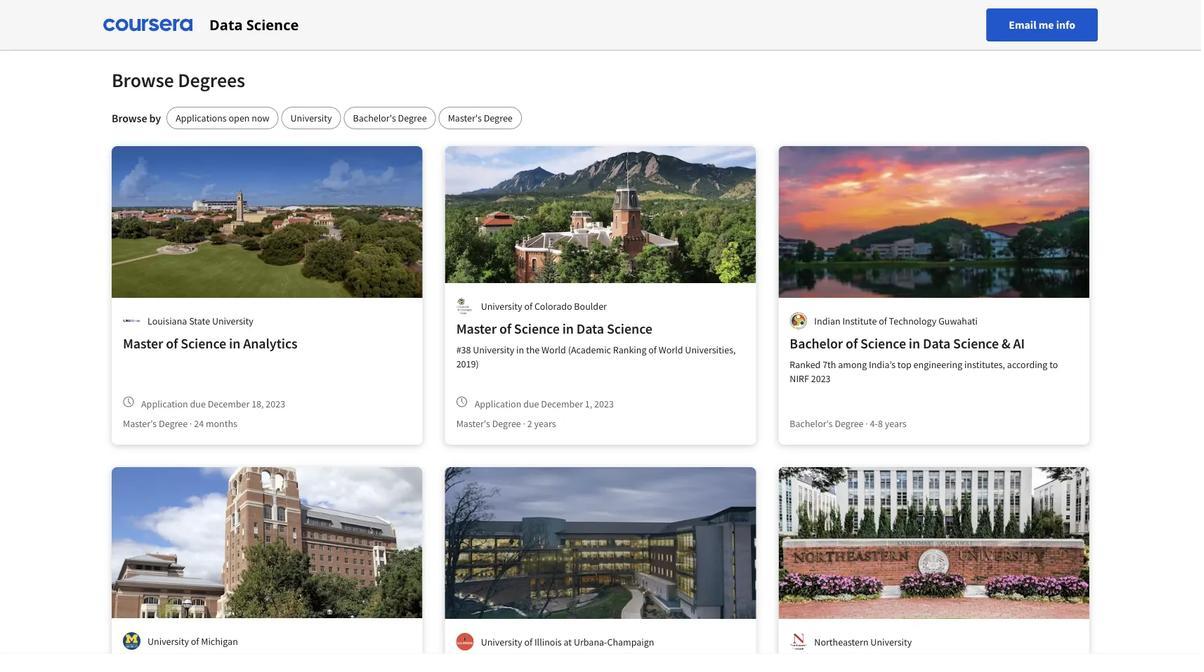 Task type: describe. For each thing, give the bounding box(es) containing it.
top
[[898, 358, 912, 371]]

1,
[[585, 397, 593, 410]]

colorado
[[535, 300, 573, 312]]

applications open now
[[176, 112, 270, 124]]

university right university of colorado boulder logo
[[481, 300, 523, 312]]

analytics
[[243, 335, 298, 352]]

in for master of science in data science #38 university in the world (academic ranking of world universities, 2019)
[[563, 320, 574, 338]]

master of science in data science #38 university in the world (academic ranking of world universities, 2019)
[[457, 320, 736, 370]]

technology
[[890, 315, 937, 327]]

master's degree
[[448, 112, 513, 124]]

in for bachelor of science in data science & ai ranked 7th among india's top engineering institutes, according to nirf 2023
[[909, 335, 921, 352]]

boulder
[[574, 300, 607, 312]]

4-
[[871, 418, 879, 430]]

months
[[206, 418, 238, 430]]

degree for master's degree · 24 months
[[159, 418, 188, 430]]

of for bachelor of science in data science & ai ranked 7th among india's top engineering institutes, according to nirf 2023
[[846, 335, 858, 352]]

champaign
[[608, 636, 655, 648]]

application for application due december 1, 2023
[[475, 397, 522, 410]]

state
[[189, 315, 210, 327]]

urbana-
[[574, 636, 608, 648]]

data for bachelor
[[924, 335, 951, 352]]

university of michigan logo image
[[123, 633, 141, 650]]

master's degree · 24 months
[[123, 418, 238, 430]]

among
[[839, 358, 868, 371]]

data science
[[209, 15, 299, 34]]

northeastern university
[[815, 636, 913, 648]]

indian institute of technology guwahati
[[815, 315, 978, 327]]

2
[[528, 418, 533, 430]]

ranked
[[790, 358, 821, 371]]

the
[[526, 344, 540, 356]]

northeastern university link
[[779, 467, 1090, 654]]

illinois
[[535, 636, 562, 648]]

bachelor's degree
[[353, 112, 427, 124]]

master's for master's degree
[[448, 112, 482, 124]]

· for master of science in analytics
[[190, 418, 192, 430]]

december for 1,
[[541, 397, 583, 410]]

university inside master of science in data science #38 university in the world (academic ranking of world universities, 2019)
[[473, 344, 515, 356]]

to
[[1050, 358, 1059, 371]]

0 horizontal spatial data
[[209, 15, 243, 34]]

of right institute
[[879, 315, 888, 327]]

master of science in analytics
[[123, 335, 298, 352]]

of right ranking at bottom
[[649, 344, 657, 356]]

application due december 1, 2023
[[475, 397, 614, 410]]

university of colorado boulder logo image
[[457, 297, 474, 315]]

info
[[1057, 18, 1076, 32]]

northeastern
[[815, 636, 869, 648]]

louisiana
[[148, 315, 187, 327]]

2 years from the left
[[885, 418, 907, 430]]

email me info button
[[987, 8, 1099, 41]]

applications
[[176, 112, 227, 124]]

bachelor's for bachelor's degree · 4-8 years
[[790, 418, 833, 430]]

university of illinois at urbana-champaign logo image
[[457, 633, 474, 651]]

master for master of science in analytics
[[123, 335, 163, 352]]

24
[[194, 418, 204, 430]]

browse for browse by
[[112, 111, 147, 125]]

louisiana state university
[[148, 315, 254, 327]]

7th
[[823, 358, 837, 371]]

institutes,
[[965, 358, 1006, 371]]

of for university of colorado boulder
[[525, 300, 533, 312]]

universities,
[[686, 344, 736, 356]]

university right university of michigan logo
[[148, 635, 189, 648]]

due for 18,
[[190, 397, 206, 410]]

bachelor
[[790, 335, 844, 352]]

degree for bachelor's degree
[[398, 112, 427, 124]]

degree for master's degree
[[484, 112, 513, 124]]

2019)
[[457, 358, 479, 370]]

university of illinois at urbana-champaign link
[[445, 467, 757, 654]]

louisiana state university logo image
[[123, 312, 141, 330]]



Task type: vqa. For each thing, say whether or not it's contained in the screenshot.
these at the right top of page
no



Task type: locate. For each thing, give the bounding box(es) containing it.
master's for master's degree · 24 months
[[123, 418, 157, 430]]

university of illinois at urbana-champaign
[[481, 636, 655, 648]]

of left the "michigan"
[[191, 635, 199, 648]]

1 horizontal spatial bachelor's
[[790, 418, 833, 430]]

engineering
[[914, 358, 963, 371]]

1 horizontal spatial ·
[[523, 418, 526, 430]]

master for master of science in data science #38 university in the world (academic ranking of world universities, 2019)
[[457, 320, 497, 338]]

1 application from the left
[[141, 397, 188, 410]]

bachelor's degree · 4-8 years
[[790, 418, 907, 430]]

of left colorado
[[525, 300, 533, 312]]

master inside master of science in data science #38 university in the world (academic ranking of world universities, 2019)
[[457, 320, 497, 338]]

by
[[149, 111, 161, 125]]

coursera image
[[103, 14, 193, 36]]

of left the illinois
[[525, 636, 533, 648]]

university of colorado boulder
[[481, 300, 607, 312]]

degree
[[398, 112, 427, 124], [484, 112, 513, 124], [159, 418, 188, 430], [492, 418, 521, 430], [835, 418, 864, 430]]

0 horizontal spatial master
[[123, 335, 163, 352]]

0 horizontal spatial december
[[208, 397, 250, 410]]

2023
[[812, 373, 831, 385], [266, 397, 286, 410], [595, 397, 614, 410]]

in
[[563, 320, 574, 338], [229, 335, 241, 352], [909, 335, 921, 352], [517, 344, 524, 356]]

guwahati
[[939, 315, 978, 327]]

browse up browse by
[[112, 68, 174, 92]]

university right now
[[291, 112, 332, 124]]

3 · from the left
[[866, 418, 869, 430]]

browse left by
[[112, 111, 147, 125]]

2 application from the left
[[475, 397, 522, 410]]

bachelor's
[[353, 112, 396, 124], [790, 418, 833, 430]]

according
[[1008, 358, 1048, 371]]

december left 1, at bottom left
[[541, 397, 583, 410]]

of down university of colorado boulder
[[500, 320, 512, 338]]

1 horizontal spatial 2023
[[595, 397, 614, 410]]

application for application due december 18, 2023
[[141, 397, 188, 410]]

application due december 18, 2023
[[141, 397, 286, 410]]

· left 4-
[[866, 418, 869, 430]]

university
[[291, 112, 332, 124], [481, 300, 523, 312], [212, 315, 254, 327], [473, 344, 515, 356], [148, 635, 189, 648], [481, 636, 523, 648], [871, 636, 913, 648]]

2 december from the left
[[541, 397, 583, 410]]

nirf
[[790, 373, 810, 385]]

Bachelor's Degree button
[[344, 107, 436, 129]]

university of michigan link
[[112, 467, 423, 654]]

application up master's degree · 2 years
[[475, 397, 522, 410]]

·
[[190, 418, 192, 430], [523, 418, 526, 430], [866, 418, 869, 430]]

2 horizontal spatial ·
[[866, 418, 869, 430]]

1 years from the left
[[535, 418, 556, 430]]

1 horizontal spatial december
[[541, 397, 583, 410]]

university right the university of illinois at urbana-champaign logo in the left bottom of the page
[[481, 636, 523, 648]]

due for 1,
[[524, 397, 539, 410]]

data up (academic
[[577, 320, 604, 338]]

data
[[209, 15, 243, 34], [577, 320, 604, 338], [924, 335, 951, 352]]

1 vertical spatial bachelor's
[[790, 418, 833, 430]]

world
[[542, 344, 566, 356], [659, 344, 684, 356]]

india's
[[869, 358, 896, 371]]

december
[[208, 397, 250, 410], [541, 397, 583, 410]]

1 horizontal spatial years
[[885, 418, 907, 430]]

University button
[[282, 107, 341, 129]]

1 horizontal spatial world
[[659, 344, 684, 356]]

2 horizontal spatial 2023
[[812, 373, 831, 385]]

data up engineering
[[924, 335, 951, 352]]

email
[[1010, 18, 1037, 32]]

university of michigan
[[148, 635, 238, 648]]

0 horizontal spatial world
[[542, 344, 566, 356]]

(academic
[[568, 344, 611, 356]]

bachelor's inside button
[[353, 112, 396, 124]]

2023 right 1, at bottom left
[[595, 397, 614, 410]]

2023 right "18,"
[[266, 397, 286, 410]]

university right northeastern
[[871, 636, 913, 648]]

michigan
[[201, 635, 238, 648]]

0 horizontal spatial application
[[141, 397, 188, 410]]

1 horizontal spatial due
[[524, 397, 539, 410]]

0 horizontal spatial bachelor's
[[353, 112, 396, 124]]

8
[[879, 418, 883, 430]]

1 due from the left
[[190, 397, 206, 410]]

bachelor's for bachelor's degree
[[353, 112, 396, 124]]

years right 8
[[885, 418, 907, 430]]

0 vertical spatial bachelor's
[[353, 112, 396, 124]]

data up degrees
[[209, 15, 243, 34]]

application
[[141, 397, 188, 410], [475, 397, 522, 410]]

1 browse from the top
[[112, 68, 174, 92]]

december up months
[[208, 397, 250, 410]]

· left 2
[[523, 418, 526, 430]]

indian
[[815, 315, 841, 327]]

0 horizontal spatial ·
[[190, 418, 192, 430]]

due
[[190, 397, 206, 410], [524, 397, 539, 410]]

master's
[[448, 112, 482, 124], [123, 418, 157, 430], [457, 418, 491, 430]]

in for master of science in analytics
[[229, 335, 241, 352]]

ai
[[1014, 335, 1026, 352]]

in left analytics
[[229, 335, 241, 352]]

2023 inside bachelor of science in data science & ai ranked 7th among india's top engineering institutes, according to nirf 2023
[[812, 373, 831, 385]]

0 horizontal spatial years
[[535, 418, 556, 430]]

2 browse from the top
[[112, 111, 147, 125]]

university up 2019)
[[473, 344, 515, 356]]

&
[[1002, 335, 1011, 352]]

email me info
[[1010, 18, 1076, 32]]

2023 for application due december 18, 2023
[[266, 397, 286, 410]]

years
[[535, 418, 556, 430], [885, 418, 907, 430]]

2 horizontal spatial data
[[924, 335, 951, 352]]

now
[[252, 112, 270, 124]]

· for bachelor of science in data science & ai
[[866, 418, 869, 430]]

in inside bachelor of science in data science & ai ranked 7th among india's top engineering institutes, according to nirf 2023
[[909, 335, 921, 352]]

master's for master's degree · 2 years
[[457, 418, 491, 430]]

browse by group
[[167, 107, 522, 129]]

years right 2
[[535, 418, 556, 430]]

browse by
[[112, 111, 161, 125]]

browse
[[112, 68, 174, 92], [112, 111, 147, 125]]

1 horizontal spatial master
[[457, 320, 497, 338]]

2023 for application due december 1, 2023
[[595, 397, 614, 410]]

december for 18,
[[208, 397, 250, 410]]

0 horizontal spatial 2023
[[266, 397, 286, 410]]

northeastern university  logo image
[[790, 633, 808, 651]]

data for master
[[577, 320, 604, 338]]

of inside university of illinois at urbana-champaign link
[[525, 636, 533, 648]]

degrees
[[178, 68, 245, 92]]

0 horizontal spatial due
[[190, 397, 206, 410]]

of
[[525, 300, 533, 312], [879, 315, 888, 327], [500, 320, 512, 338], [166, 335, 178, 352], [846, 335, 858, 352], [649, 344, 657, 356], [191, 635, 199, 648], [525, 636, 533, 648]]

of for master of science in data science #38 university in the world (academic ranking of world universities, 2019)
[[500, 320, 512, 338]]

· left "24"
[[190, 418, 192, 430]]

due up "24"
[[190, 397, 206, 410]]

open
[[229, 112, 250, 124]]

2 world from the left
[[659, 344, 684, 356]]

degree for master's degree · 2 years
[[492, 418, 521, 430]]

browse degrees
[[112, 68, 245, 92]]

of for master of science in analytics
[[166, 335, 178, 352]]

science
[[247, 15, 299, 34], [514, 320, 560, 338], [607, 320, 653, 338], [181, 335, 226, 352], [861, 335, 907, 352], [954, 335, 1000, 352]]

university up the master of science in analytics
[[212, 315, 254, 327]]

of up among
[[846, 335, 858, 352]]

Master's Degree button
[[439, 107, 522, 129]]

browse for browse degrees
[[112, 68, 174, 92]]

master's degree · 2 years
[[457, 418, 556, 430]]

degree inside master's degree button
[[484, 112, 513, 124]]

due up 2
[[524, 397, 539, 410]]

at
[[564, 636, 572, 648]]

degree for bachelor's degree · 4-8 years
[[835, 418, 864, 430]]

master
[[457, 320, 497, 338], [123, 335, 163, 352]]

bachelor's right 'university' button
[[353, 112, 396, 124]]

1 · from the left
[[190, 418, 192, 430]]

1 horizontal spatial data
[[577, 320, 604, 338]]

master down louisiana state university logo
[[123, 335, 163, 352]]

of down louisiana
[[166, 335, 178, 352]]

18,
[[252, 397, 264, 410]]

me
[[1039, 18, 1055, 32]]

world left universities,
[[659, 344, 684, 356]]

2023 down '7th'
[[812, 373, 831, 385]]

institute
[[843, 315, 877, 327]]

indian institute of technology guwahati logo image
[[790, 312, 808, 330]]

data inside bachelor of science in data science & ai ranked 7th among india's top engineering institutes, according to nirf 2023
[[924, 335, 951, 352]]

#38
[[457, 344, 471, 356]]

world right the
[[542, 344, 566, 356]]

1 vertical spatial browse
[[112, 111, 147, 125]]

bachelor of science in data science & ai ranked 7th among india's top engineering institutes, according to nirf 2023
[[790, 335, 1059, 385]]

2 · from the left
[[523, 418, 526, 430]]

of inside the university of michigan link
[[191, 635, 199, 648]]

of for university of michigan
[[191, 635, 199, 648]]

Applications open now button
[[167, 107, 279, 129]]

bachelor's down nirf
[[790, 418, 833, 430]]

of inside bachelor of science in data science & ai ranked 7th among india's top engineering institutes, according to nirf 2023
[[846, 335, 858, 352]]

data inside master of science in data science #38 university in the world (academic ranking of world universities, 2019)
[[577, 320, 604, 338]]

ranking
[[613, 344, 647, 356]]

1 world from the left
[[542, 344, 566, 356]]

1 december from the left
[[208, 397, 250, 410]]

degree inside bachelor's degree button
[[398, 112, 427, 124]]

in down technology at right
[[909, 335, 921, 352]]

in left the
[[517, 344, 524, 356]]

in down colorado
[[563, 320, 574, 338]]

master's inside master's degree button
[[448, 112, 482, 124]]

application up master's degree · 24 months
[[141, 397, 188, 410]]

2 due from the left
[[524, 397, 539, 410]]

master up #38
[[457, 320, 497, 338]]

1 horizontal spatial application
[[475, 397, 522, 410]]

university inside button
[[291, 112, 332, 124]]

0 vertical spatial browse
[[112, 68, 174, 92]]

of for university of illinois at urbana-champaign
[[525, 636, 533, 648]]



